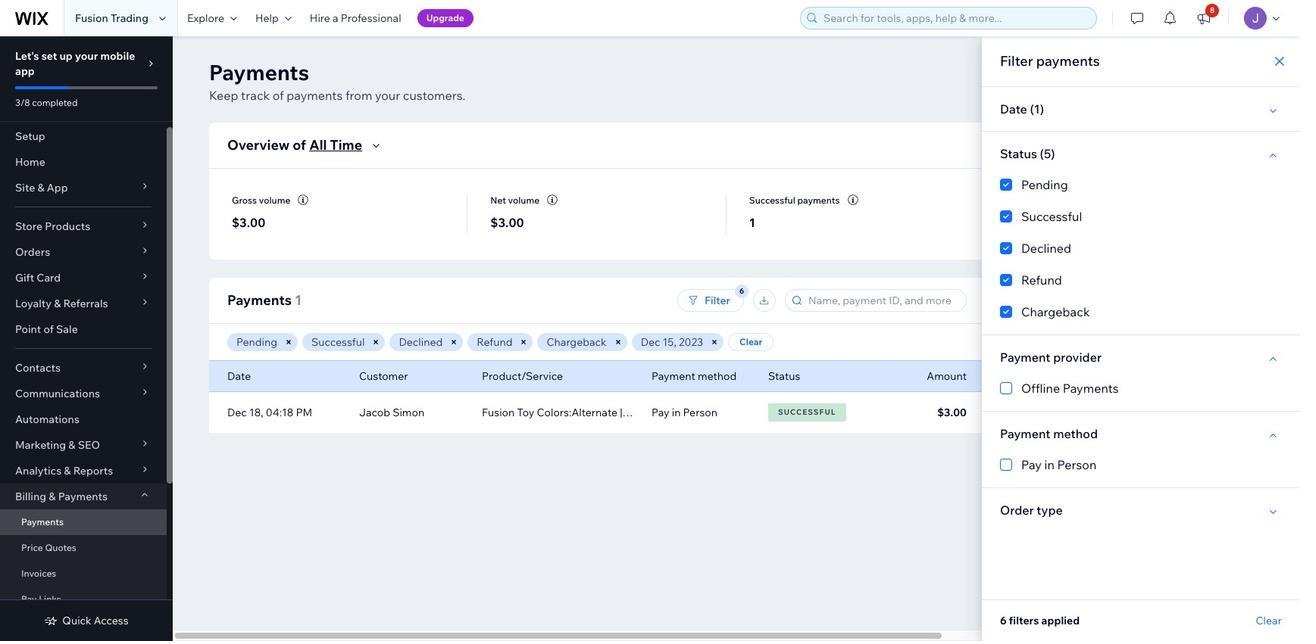 Task type: describe. For each thing, give the bounding box(es) containing it.
pay links
[[21, 594, 61, 605]]

payments keep track of payments from your customers.
[[209, 59, 466, 103]]

automations
[[15, 413, 79, 427]]

Pay in Person checkbox
[[1000, 456, 1282, 474]]

card
[[37, 271, 61, 285]]

site
[[15, 181, 35, 195]]

successful inside option
[[1021, 209, 1082, 224]]

$3.00 for gross
[[232, 215, 265, 231]]

help button
[[246, 0, 301, 36]]

1 vertical spatial payment
[[652, 370, 695, 383]]

0 vertical spatial clear button
[[728, 333, 774, 352]]

Offline Payments checkbox
[[1000, 380, 1282, 398]]

billing & payments button
[[0, 484, 167, 510]]

15,
[[663, 336, 676, 349]]

provider
[[1053, 350, 1102, 365]]

a
[[333, 11, 338, 25]]

(1)
[[1030, 102, 1044, 117]]

from
[[345, 88, 372, 103]]

dec for dec 15, 2023
[[641, 336, 660, 349]]

app
[[47, 181, 68, 195]]

track
[[241, 88, 270, 103]]

Name, payment ID, and more field
[[804, 290, 961, 311]]

net volume
[[490, 195, 540, 206]]

products
[[45, 220, 90, 233]]

& for billing
[[49, 490, 56, 504]]

payments link
[[0, 510, 167, 536]]

filter payments
[[1000, 52, 1100, 70]]

status for status
[[768, 370, 800, 383]]

simon
[[393, 406, 424, 420]]

reports
[[73, 464, 113, 478]]

billing
[[15, 490, 46, 504]]

jacob simon
[[359, 406, 424, 420]]

fusion toy colors:alternate | text field???:yes | another field:
[[482, 406, 781, 420]]

& for loyalty
[[54, 297, 61, 311]]

payment provider
[[1000, 350, 1102, 365]]

Successful checkbox
[[1000, 208, 1282, 226]]

keep
[[209, 88, 238, 103]]

pay in person inside pay in person option
[[1021, 458, 1097, 473]]

0 horizontal spatial 1
[[295, 292, 302, 309]]

Pending checkbox
[[1000, 176, 1282, 194]]

marketing & seo button
[[0, 433, 167, 458]]

pm
[[296, 406, 312, 420]]

marketing & seo
[[15, 439, 100, 452]]

field:
[[757, 406, 781, 420]]

all
[[309, 136, 327, 154]]

professional
[[341, 11, 401, 25]]

of inside payments keep track of payments from your customers.
[[273, 88, 284, 103]]

status for status (5)
[[1000, 146, 1037, 161]]

quick
[[62, 614, 91, 628]]

quick access button
[[44, 614, 129, 628]]

Chargeback checkbox
[[1000, 303, 1282, 321]]

point of sale link
[[0, 317, 167, 342]]

invoices
[[21, 568, 56, 580]]

store products
[[15, 220, 90, 233]]

6
[[1000, 614, 1007, 628]]

mobile
[[100, 49, 135, 63]]

payments for successful payments
[[797, 195, 840, 206]]

payments for payments 1
[[227, 292, 292, 309]]

gift card
[[15, 271, 61, 285]]

completed
[[32, 97, 78, 108]]

toy
[[517, 406, 534, 420]]

of for overview of
[[293, 136, 306, 154]]

setup
[[15, 130, 45, 143]]

quick access
[[62, 614, 129, 628]]

6 filters applied
[[1000, 614, 1080, 628]]

price quotes link
[[0, 536, 167, 561]]

time
[[330, 136, 362, 154]]

volume for net volume
[[508, 195, 540, 206]]

fusion for fusion toy colors:alternate | text field???:yes | another field:
[[482, 406, 515, 420]]

automations link
[[0, 407, 167, 433]]

1 horizontal spatial payment method
[[1000, 427, 1098, 442]]

site & app button
[[0, 175, 167, 201]]

refund inside checkbox
[[1021, 273, 1062, 288]]

pending inside option
[[1021, 177, 1068, 192]]

orders
[[15, 245, 50, 259]]

quotes
[[45, 542, 76, 554]]

in inside option
[[1044, 458, 1055, 473]]

up
[[59, 49, 73, 63]]

trading
[[111, 11, 149, 25]]

gross volume
[[232, 195, 291, 206]]

offline payments
[[1021, 381, 1119, 396]]

applied
[[1041, 614, 1080, 628]]

loyalty & referrals button
[[0, 291, 167, 317]]

Declined checkbox
[[1000, 239, 1282, 258]]

hire a professional
[[310, 11, 401, 25]]

text
[[625, 406, 645, 420]]

payments for filter payments
[[1036, 52, 1100, 70]]

another
[[714, 406, 755, 420]]

1 horizontal spatial clear
[[1256, 614, 1282, 628]]

store products button
[[0, 214, 167, 239]]

1 vertical spatial refund
[[477, 336, 513, 349]]

access
[[94, 614, 129, 628]]

marketing
[[15, 439, 66, 452]]

3/8
[[15, 97, 30, 108]]

date (1)
[[1000, 102, 1044, 117]]

let's
[[15, 49, 39, 63]]

payments for payments keep track of payments from your customers.
[[209, 59, 309, 86]]

payment for pay in person
[[1000, 427, 1051, 442]]

referrals
[[63, 297, 108, 311]]

loyalty
[[15, 297, 52, 311]]

successful payments
[[749, 195, 840, 206]]

1 vertical spatial declined
[[399, 336, 443, 349]]

point of sale
[[15, 323, 78, 336]]

volume for gross volume
[[259, 195, 291, 206]]

1 | from the left
[[620, 406, 622, 420]]

your inside payments keep track of payments from your customers.
[[375, 88, 400, 103]]

gift
[[15, 271, 34, 285]]

1 vertical spatial method
[[1053, 427, 1098, 442]]

0 vertical spatial 1
[[749, 215, 755, 231]]

filters
[[1009, 614, 1039, 628]]

& for analytics
[[64, 464, 71, 478]]

3/8 completed
[[15, 97, 78, 108]]

8 button
[[1187, 0, 1221, 36]]

0 vertical spatial in
[[672, 406, 681, 420]]

dec 15, 2023
[[641, 336, 703, 349]]

& for marketing
[[68, 439, 75, 452]]

person inside option
[[1057, 458, 1097, 473]]



Task type: vqa. For each thing, say whether or not it's contained in the screenshot.
Invoices
yes



Task type: locate. For each thing, give the bounding box(es) containing it.
1 horizontal spatial 1
[[749, 215, 755, 231]]

2 vertical spatial payment
[[1000, 427, 1051, 442]]

analytics & reports button
[[0, 458, 167, 484]]

status
[[1000, 146, 1037, 161], [768, 370, 800, 383]]

of inside the sidebar element
[[44, 323, 54, 336]]

1 vertical spatial payments
[[287, 88, 343, 103]]

payments
[[209, 59, 309, 86], [227, 292, 292, 309], [1063, 381, 1119, 396], [58, 490, 108, 504], [21, 517, 64, 528]]

payments
[[1036, 52, 1100, 70], [287, 88, 343, 103], [797, 195, 840, 206]]

& for site
[[37, 181, 44, 195]]

1 vertical spatial filter
[[705, 294, 730, 308]]

0 vertical spatial filter
[[1000, 52, 1033, 70]]

1 horizontal spatial filter
[[1000, 52, 1033, 70]]

1 horizontal spatial date
[[1000, 102, 1027, 117]]

& inside site & app popup button
[[37, 181, 44, 195]]

0 horizontal spatial of
[[44, 323, 54, 336]]

&
[[37, 181, 44, 195], [54, 297, 61, 311], [68, 439, 75, 452], [64, 464, 71, 478], [49, 490, 56, 504]]

help
[[255, 11, 279, 25]]

chargeback up payment provider
[[1021, 305, 1090, 320]]

|
[[620, 406, 622, 420], [709, 406, 712, 420]]

your right from
[[375, 88, 400, 103]]

home link
[[0, 149, 167, 175]]

0 vertical spatial clear
[[739, 336, 763, 348]]

filter for filter payments
[[1000, 52, 1033, 70]]

0 horizontal spatial method
[[698, 370, 737, 383]]

payments inside payments keep track of payments from your customers.
[[287, 88, 343, 103]]

0 horizontal spatial volume
[[259, 195, 291, 206]]

0 horizontal spatial clear button
[[728, 333, 774, 352]]

0 vertical spatial status
[[1000, 146, 1037, 161]]

Search for tools, apps, help & more... field
[[819, 8, 1092, 29]]

gift card button
[[0, 265, 167, 291]]

jacob
[[359, 406, 390, 420]]

pending down "(5)"
[[1021, 177, 1068, 192]]

1 horizontal spatial volume
[[508, 195, 540, 206]]

your inside the let's set up your mobile app
[[75, 49, 98, 63]]

pay in person up type
[[1021, 458, 1097, 473]]

contacts button
[[0, 355, 167, 381]]

0 vertical spatial pending
[[1021, 177, 1068, 192]]

type
[[1037, 503, 1063, 518]]

1 horizontal spatial in
[[1044, 458, 1055, 473]]

dec for dec 18, 04:18 pm
[[227, 406, 247, 420]]

& inside billing & payments popup button
[[49, 490, 56, 504]]

store
[[15, 220, 42, 233]]

$3.00 for net
[[490, 215, 524, 231]]

| left text
[[620, 406, 622, 420]]

let's set up your mobile app
[[15, 49, 135, 78]]

2 horizontal spatial payments
[[1036, 52, 1100, 70]]

& right billing
[[49, 490, 56, 504]]

point
[[15, 323, 41, 336]]

| left another
[[709, 406, 712, 420]]

0 vertical spatial dec
[[641, 336, 660, 349]]

& inside 'marketing & seo' popup button
[[68, 439, 75, 452]]

pay in person
[[652, 406, 717, 420], [1021, 458, 1097, 473]]

price quotes
[[21, 542, 76, 554]]

seo
[[78, 439, 100, 452]]

upgrade button
[[417, 9, 473, 27]]

in right text
[[672, 406, 681, 420]]

payments inside payments keep track of payments from your customers.
[[209, 59, 309, 86]]

0 horizontal spatial dec
[[227, 406, 247, 420]]

1 volume from the left
[[259, 195, 291, 206]]

1 vertical spatial pay
[[1021, 458, 1042, 473]]

method down the offline payments
[[1053, 427, 1098, 442]]

status left "(5)"
[[1000, 146, 1037, 161]]

product/service
[[482, 370, 563, 383]]

2 horizontal spatial pay
[[1021, 458, 1042, 473]]

chargeback inside checkbox
[[1021, 305, 1090, 320]]

amount
[[927, 370, 967, 383]]

pay right text
[[652, 406, 669, 420]]

pay
[[652, 406, 669, 420], [1021, 458, 1042, 473], [21, 594, 37, 605]]

1 vertical spatial payment method
[[1000, 427, 1098, 442]]

1 horizontal spatial fusion
[[482, 406, 515, 420]]

2 | from the left
[[709, 406, 712, 420]]

of left all
[[293, 136, 306, 154]]

2 vertical spatial of
[[44, 323, 54, 336]]

$3.00 down amount
[[937, 406, 967, 420]]

2 horizontal spatial of
[[293, 136, 306, 154]]

1 vertical spatial of
[[293, 136, 306, 154]]

18,
[[249, 406, 263, 420]]

0 horizontal spatial pending
[[236, 336, 277, 349]]

0 horizontal spatial clear
[[739, 336, 763, 348]]

0 vertical spatial your
[[75, 49, 98, 63]]

1 vertical spatial in
[[1044, 458, 1055, 473]]

0 horizontal spatial chargeback
[[547, 336, 607, 349]]

filter
[[1000, 52, 1033, 70], [705, 294, 730, 308]]

upgrade
[[426, 12, 464, 23]]

0 vertical spatial payment
[[1000, 350, 1051, 365]]

0 horizontal spatial payment method
[[652, 370, 737, 383]]

0 horizontal spatial $3.00
[[232, 215, 265, 231]]

analytics
[[15, 464, 62, 478]]

pay left links
[[21, 594, 37, 605]]

1 horizontal spatial $3.00
[[490, 215, 524, 231]]

& right site at the left of page
[[37, 181, 44, 195]]

payment
[[1000, 350, 1051, 365], [652, 370, 695, 383], [1000, 427, 1051, 442]]

date up 18,
[[227, 370, 251, 383]]

0 vertical spatial refund
[[1021, 273, 1062, 288]]

fusion left "trading"
[[75, 11, 108, 25]]

home
[[15, 155, 45, 169]]

$3.00 down net volume
[[490, 215, 524, 231]]

clear button
[[728, 333, 774, 352], [1256, 614, 1282, 628]]

& right loyalty
[[54, 297, 61, 311]]

date for date
[[227, 370, 251, 383]]

communications button
[[0, 381, 167, 407]]

0 vertical spatial payments
[[1036, 52, 1100, 70]]

0 horizontal spatial your
[[75, 49, 98, 63]]

volume right gross
[[259, 195, 291, 206]]

payment down offline
[[1000, 427, 1051, 442]]

app
[[15, 64, 35, 78]]

your right up
[[75, 49, 98, 63]]

1 vertical spatial your
[[375, 88, 400, 103]]

2 horizontal spatial $3.00
[[937, 406, 967, 420]]

payments for payments
[[21, 517, 64, 528]]

date for date (1)
[[1000, 102, 1027, 117]]

setup link
[[0, 123, 167, 149]]

filter inside button
[[705, 294, 730, 308]]

0 horizontal spatial declined
[[399, 336, 443, 349]]

2 vertical spatial pay
[[21, 594, 37, 605]]

analytics & reports
[[15, 464, 113, 478]]

payment method down 2023
[[652, 370, 737, 383]]

1 vertical spatial fusion
[[482, 406, 515, 420]]

payments inside popup button
[[58, 490, 108, 504]]

successful
[[749, 195, 795, 206], [1021, 209, 1082, 224], [311, 336, 365, 349], [778, 408, 836, 417]]

0 horizontal spatial status
[[768, 370, 800, 383]]

0 vertical spatial chargeback
[[1021, 305, 1090, 320]]

pay up order type
[[1021, 458, 1042, 473]]

1 vertical spatial clear button
[[1256, 614, 1282, 628]]

0 vertical spatial person
[[683, 406, 717, 420]]

0 horizontal spatial filter
[[705, 294, 730, 308]]

0 horizontal spatial refund
[[477, 336, 513, 349]]

2023
[[679, 336, 703, 349]]

payment method down offline
[[1000, 427, 1098, 442]]

dec 18, 04:18 pm
[[227, 406, 312, 420]]

fusion for fusion trading
[[75, 11, 108, 25]]

1 vertical spatial 1
[[295, 292, 302, 309]]

all time
[[309, 136, 362, 154]]

pay inside option
[[1021, 458, 1042, 473]]

your
[[75, 49, 98, 63], [375, 88, 400, 103]]

of for point of sale
[[44, 323, 54, 336]]

0 vertical spatial payment method
[[652, 370, 737, 383]]

pay links link
[[0, 587, 167, 613]]

payment for offline payments
[[1000, 350, 1051, 365]]

colors:alternate
[[537, 406, 617, 420]]

payment down the dec 15, 2023
[[652, 370, 695, 383]]

1
[[749, 215, 755, 231], [295, 292, 302, 309]]

0 horizontal spatial pay in person
[[652, 406, 717, 420]]

& inside loyalty & referrals popup button
[[54, 297, 61, 311]]

volume right 'net'
[[508, 195, 540, 206]]

0 vertical spatial fusion
[[75, 11, 108, 25]]

0 vertical spatial date
[[1000, 102, 1027, 117]]

0 horizontal spatial in
[[672, 406, 681, 420]]

0 horizontal spatial date
[[227, 370, 251, 383]]

0 horizontal spatial payments
[[287, 88, 343, 103]]

all time button
[[309, 136, 385, 155]]

1 vertical spatial date
[[227, 370, 251, 383]]

1 vertical spatial chargeback
[[547, 336, 607, 349]]

1 horizontal spatial pay
[[652, 406, 669, 420]]

gross
[[232, 195, 257, 206]]

chargeback up product/service
[[547, 336, 607, 349]]

pending down payments 1 on the top
[[236, 336, 277, 349]]

payments 1
[[227, 292, 302, 309]]

& inside analytics & reports popup button
[[64, 464, 71, 478]]

date left (1)
[[1000, 102, 1027, 117]]

1 horizontal spatial person
[[1057, 458, 1097, 473]]

1 horizontal spatial pay in person
[[1021, 458, 1097, 473]]

hire a professional link
[[301, 0, 410, 36]]

invoices link
[[0, 561, 167, 587]]

filter for filter
[[705, 294, 730, 308]]

1 horizontal spatial of
[[273, 88, 284, 103]]

in
[[672, 406, 681, 420], [1044, 458, 1055, 473]]

of left sale
[[44, 323, 54, 336]]

1 vertical spatial person
[[1057, 458, 1097, 473]]

$3.00 down gross
[[232, 215, 265, 231]]

net
[[490, 195, 506, 206]]

fusion trading
[[75, 11, 149, 25]]

contacts
[[15, 361, 61, 375]]

1 horizontal spatial method
[[1053, 427, 1098, 442]]

person right text
[[683, 406, 717, 420]]

1 vertical spatial clear
[[1256, 614, 1282, 628]]

field???:yes
[[648, 406, 707, 420]]

1 horizontal spatial status
[[1000, 146, 1037, 161]]

pending
[[1021, 177, 1068, 192], [236, 336, 277, 349]]

0 horizontal spatial pay
[[21, 594, 37, 605]]

loyalty & referrals
[[15, 297, 108, 311]]

1 horizontal spatial pending
[[1021, 177, 1068, 192]]

payments inside option
[[1063, 381, 1119, 396]]

04:18
[[266, 406, 293, 420]]

communications
[[15, 387, 100, 401]]

fusion left toy
[[482, 406, 515, 420]]

0 horizontal spatial |
[[620, 406, 622, 420]]

declined inside option
[[1021, 241, 1071, 256]]

method up another
[[698, 370, 737, 383]]

0 vertical spatial pay in person
[[652, 406, 717, 420]]

declined
[[1021, 241, 1071, 256], [399, 336, 443, 349]]

dec left 18,
[[227, 406, 247, 420]]

status up field:
[[768, 370, 800, 383]]

pay inside the sidebar element
[[21, 594, 37, 605]]

0 vertical spatial of
[[273, 88, 284, 103]]

0 horizontal spatial person
[[683, 406, 717, 420]]

1 horizontal spatial payments
[[797, 195, 840, 206]]

0 vertical spatial pay
[[652, 406, 669, 420]]

1 vertical spatial pay in person
[[1021, 458, 1097, 473]]

0 horizontal spatial fusion
[[75, 11, 108, 25]]

dec left 15, at the right bottom of page
[[641, 336, 660, 349]]

payment up offline
[[1000, 350, 1051, 365]]

explore
[[187, 11, 224, 25]]

1 horizontal spatial clear button
[[1256, 614, 1282, 628]]

2 volume from the left
[[508, 195, 540, 206]]

in up type
[[1044, 458, 1055, 473]]

hire
[[310, 11, 330, 25]]

order
[[1000, 503, 1034, 518]]

1 horizontal spatial refund
[[1021, 273, 1062, 288]]

date
[[1000, 102, 1027, 117], [227, 370, 251, 383]]

1 horizontal spatial |
[[709, 406, 712, 420]]

1 horizontal spatial declined
[[1021, 241, 1071, 256]]

set
[[41, 49, 57, 63]]

& left "seo"
[[68, 439, 75, 452]]

0 vertical spatial declined
[[1021, 241, 1071, 256]]

overview of
[[227, 136, 306, 154]]

customers.
[[403, 88, 466, 103]]

person up type
[[1057, 458, 1097, 473]]

offline
[[1021, 381, 1060, 396]]

0 vertical spatial method
[[698, 370, 737, 383]]

customer
[[359, 370, 408, 383]]

1 horizontal spatial your
[[375, 88, 400, 103]]

1 horizontal spatial dec
[[641, 336, 660, 349]]

& left reports
[[64, 464, 71, 478]]

overview
[[227, 136, 290, 154]]

2 vertical spatial payments
[[797, 195, 840, 206]]

of right track
[[273, 88, 284, 103]]

1 vertical spatial dec
[[227, 406, 247, 420]]

1 vertical spatial status
[[768, 370, 800, 383]]

sidebar element
[[0, 36, 173, 642]]

site & app
[[15, 181, 68, 195]]

pay in person right text
[[652, 406, 717, 420]]

filter button
[[677, 289, 744, 312]]

1 vertical spatial pending
[[236, 336, 277, 349]]

Refund checkbox
[[1000, 271, 1282, 289]]

1 horizontal spatial chargeback
[[1021, 305, 1090, 320]]



